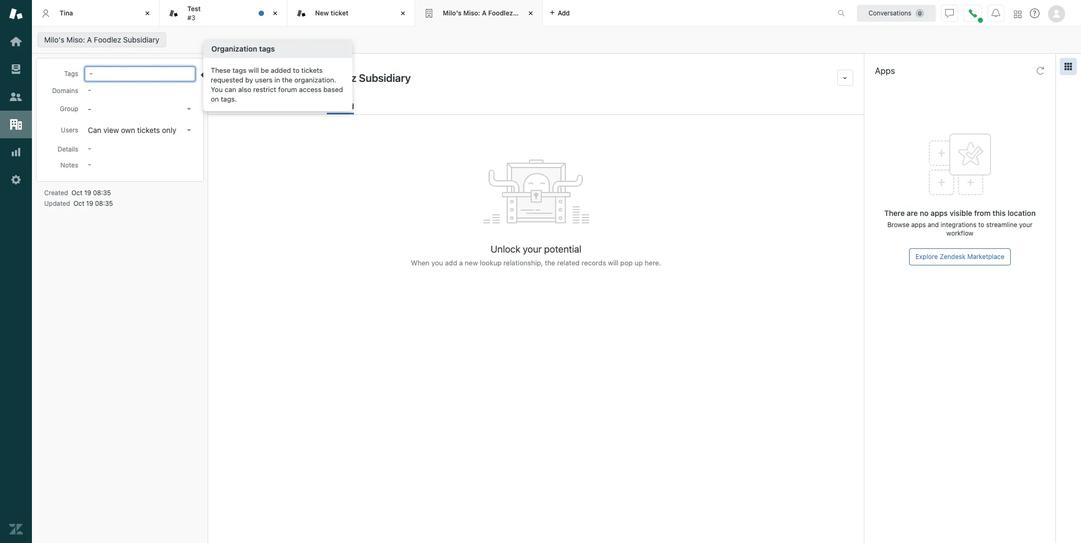 Task type: vqa. For each thing, say whether or not it's contained in the screenshot.
Support
no



Task type: locate. For each thing, give the bounding box(es) containing it.
1 vertical spatial a
[[87, 35, 92, 44]]

miso: inside milo's miso: a foodlez subsidiary tab
[[463, 9, 480, 17]]

3 close image from the left
[[398, 8, 408, 19]]

19 right 'updated'
[[86, 200, 93, 208]]

08:35 right 'updated'
[[95, 200, 113, 208]]

0 horizontal spatial miso:
[[66, 35, 85, 44]]

organizations image
[[9, 118, 23, 131]]

0 vertical spatial add
[[558, 9, 570, 17]]

0 horizontal spatial close image
[[142, 8, 153, 19]]

your
[[1019, 221, 1033, 229], [523, 244, 542, 255]]

a down tina tab
[[87, 35, 92, 44]]

view
[[103, 126, 119, 135]]

arrow down image for can view own tickets only
[[187, 129, 191, 131]]

2 horizontal spatial close image
[[398, 8, 408, 19]]

1 horizontal spatial tags
[[259, 44, 275, 53]]

add left a
[[445, 259, 457, 267]]

these
[[211, 66, 231, 74]]

arrow down image left tickets
[[187, 108, 191, 110]]

milo's inside secondary element
[[44, 35, 64, 44]]

visible
[[950, 209, 972, 218]]

0 horizontal spatial foodlez
[[94, 35, 121, 44]]

1 horizontal spatial milo's miso: a foodlez subsidiary
[[443, 9, 548, 17]]

1 vertical spatial subsidiary
[[123, 35, 159, 44]]

subsidiary
[[515, 9, 548, 17], [123, 35, 159, 44]]

1 vertical spatial the
[[545, 259, 555, 267]]

there
[[884, 209, 905, 218]]

0 horizontal spatial your
[[523, 244, 542, 255]]

1 horizontal spatial foodlez
[[488, 9, 513, 17]]

1 vertical spatial arrow down image
[[187, 129, 191, 131]]

1 vertical spatial will
[[608, 259, 618, 267]]

arrow down image inside the - button
[[187, 108, 191, 110]]

arrow down image inside can view own tickets only button
[[187, 129, 191, 131]]

(0)
[[246, 102, 256, 111]]

new
[[465, 259, 478, 267]]

related
[[327, 102, 354, 111]]

0 vertical spatial the
[[282, 75, 292, 84]]

apps up and
[[931, 209, 948, 218]]

subsidiary up secondary element
[[515, 9, 548, 17]]

close image inside tina tab
[[142, 8, 153, 19]]

0 vertical spatial oct
[[72, 189, 82, 197]]

1 horizontal spatial to
[[978, 221, 984, 229]]

0 vertical spatial your
[[1019, 221, 1033, 229]]

tags
[[64, 70, 78, 78]]

0 horizontal spatial to
[[293, 66, 299, 74]]

0 horizontal spatial tags
[[232, 66, 246, 74]]

milo's miso: a foodlez subsidiary link
[[37, 32, 166, 47]]

0 vertical spatial foodlez
[[488, 9, 513, 17]]

browse
[[887, 221, 909, 229]]

2 arrow down image from the top
[[187, 129, 191, 131]]

close image
[[142, 8, 153, 19], [270, 8, 281, 19], [398, 8, 408, 19]]

tags
[[259, 44, 275, 53], [232, 66, 246, 74]]

0 vertical spatial 08:35
[[93, 189, 111, 197]]

can
[[225, 85, 236, 93]]

tickets
[[301, 66, 323, 74], [137, 126, 160, 135]]

to down from
[[978, 221, 984, 229]]

milo's
[[443, 9, 462, 17], [44, 35, 64, 44]]

oct right 'updated'
[[73, 200, 84, 208]]

can
[[88, 126, 101, 135]]

miso:
[[463, 9, 480, 17], [66, 35, 85, 44]]

tabs tab list
[[32, 0, 827, 27]]

button displays agent's chat status as invisible. image
[[945, 9, 954, 17]]

test #3
[[187, 5, 201, 22]]

1 vertical spatial tickets
[[137, 126, 160, 135]]

close image for tina
[[142, 8, 153, 19]]

tags for these
[[232, 66, 246, 74]]

08:35 right created
[[93, 189, 111, 197]]

location
[[1008, 209, 1036, 218]]

to
[[293, 66, 299, 74], [978, 221, 984, 229]]

add
[[558, 9, 570, 17], [445, 259, 457, 267]]

1 horizontal spatial milo's
[[443, 9, 462, 17]]

oct right created
[[72, 189, 82, 197]]

tab
[[160, 0, 287, 27]]

group
[[60, 105, 78, 113]]

own
[[121, 126, 135, 135]]

oct
[[72, 189, 82, 197], [73, 200, 84, 208]]

zendesk support image
[[9, 7, 23, 21]]

added
[[271, 66, 291, 74]]

notes
[[60, 161, 78, 169]]

foodlez
[[488, 9, 513, 17], [94, 35, 121, 44]]

1 horizontal spatial apps
[[931, 209, 948, 218]]

0 horizontal spatial add
[[445, 259, 457, 267]]

2 close image from the left
[[270, 8, 281, 19]]

pop
[[620, 259, 633, 267]]

will inside these tags will be added to tickets requested by users in the organization. you can also restrict forum access based on tags.
[[248, 66, 259, 74]]

add up secondary element
[[558, 9, 570, 17]]

conversations button
[[857, 5, 936, 22]]

0 vertical spatial to
[[293, 66, 299, 74]]

1 vertical spatial add
[[445, 259, 457, 267]]

restrict
[[253, 85, 276, 93]]

1 horizontal spatial a
[[482, 9, 487, 17]]

get started image
[[9, 35, 23, 48]]

your inside there are no apps visible from this location browse apps and integrations to streamline your workflow
[[1019, 221, 1033, 229]]

1 vertical spatial miso:
[[66, 35, 85, 44]]

will left pop
[[608, 259, 618, 267]]

1 vertical spatial 19
[[86, 200, 93, 208]]

tab containing test
[[160, 0, 287, 27]]

0 vertical spatial apps
[[931, 209, 948, 218]]

the up forum at the left top
[[282, 75, 292, 84]]

1 vertical spatial 08:35
[[95, 200, 113, 208]]

1 horizontal spatial your
[[1019, 221, 1033, 229]]

records
[[582, 259, 606, 267]]

1 horizontal spatial tickets
[[301, 66, 323, 74]]

close image inside new ticket tab
[[398, 8, 408, 19]]

new ticket
[[315, 9, 348, 17]]

new ticket tab
[[287, 0, 415, 27]]

arrow down image
[[187, 108, 191, 110], [187, 129, 191, 131]]

the
[[282, 75, 292, 84], [545, 259, 555, 267]]

subsidiary up - field
[[123, 35, 159, 44]]

1 vertical spatial milo's
[[44, 35, 64, 44]]

1 horizontal spatial miso:
[[463, 9, 480, 17]]

add button
[[543, 0, 576, 26]]

1 arrow down image from the top
[[187, 108, 191, 110]]

be
[[261, 66, 269, 74]]

0 horizontal spatial will
[[248, 66, 259, 74]]

to right added
[[293, 66, 299, 74]]

relationship,
[[503, 259, 543, 267]]

1 vertical spatial milo's miso: a foodlez subsidiary
[[44, 35, 159, 44]]

admin image
[[9, 173, 23, 187]]

users
[[61, 126, 78, 134]]

subsidiary inside tab
[[515, 9, 548, 17]]

created oct 19 08:35 updated oct 19 08:35
[[44, 189, 113, 208]]

19
[[84, 189, 91, 197], [86, 200, 93, 208]]

you
[[431, 259, 443, 267]]

tickets right own
[[137, 126, 160, 135]]

tickets (0) link
[[219, 101, 258, 114]]

icon_org image
[[219, 70, 240, 91]]

08:35
[[93, 189, 111, 197], [95, 200, 113, 208]]

0 vertical spatial tags
[[259, 44, 275, 53]]

0 vertical spatial subsidiary
[[515, 9, 548, 17]]

there are no apps visible from this location browse apps and integrations to streamline your workflow
[[884, 209, 1036, 237]]

your up the relationship,
[[523, 244, 542, 255]]

milo's miso: a foodlez subsidiary inside secondary element
[[44, 35, 159, 44]]

related
[[557, 259, 580, 267]]

foodlez down tina tab
[[94, 35, 121, 44]]

1 horizontal spatial will
[[608, 259, 618, 267]]

0 vertical spatial arrow down image
[[187, 108, 191, 110]]

to inside these tags will be added to tickets requested by users in the organization. you can also restrict forum access based on tags.
[[293, 66, 299, 74]]

will up 'by'
[[248, 66, 259, 74]]

a left close icon
[[482, 9, 487, 17]]

0 horizontal spatial a
[[87, 35, 92, 44]]

1 horizontal spatial subsidiary
[[515, 9, 548, 17]]

up
[[635, 259, 643, 267]]

will
[[248, 66, 259, 74], [608, 259, 618, 267]]

no
[[920, 209, 929, 218]]

foodlez inside secondary element
[[94, 35, 121, 44]]

new
[[315, 9, 329, 17]]

0 horizontal spatial the
[[282, 75, 292, 84]]

1 vertical spatial your
[[523, 244, 542, 255]]

0 horizontal spatial subsidiary
[[123, 35, 159, 44]]

tags.
[[221, 94, 237, 103]]

your down location
[[1019, 221, 1033, 229]]

tags for organization
[[259, 44, 275, 53]]

a inside tab
[[482, 9, 487, 17]]

0 vertical spatial miso:
[[463, 9, 480, 17]]

explore zendesk marketplace button
[[909, 249, 1011, 266]]

close image
[[525, 8, 536, 19]]

organization
[[211, 44, 257, 53]]

0 vertical spatial will
[[248, 66, 259, 74]]

tina tab
[[32, 0, 160, 27]]

1 vertical spatial to
[[978, 221, 984, 229]]

tickets up organization.
[[301, 66, 323, 74]]

are
[[907, 209, 918, 218]]

1 vertical spatial foodlez
[[94, 35, 121, 44]]

tags up 'by'
[[232, 66, 246, 74]]

0 horizontal spatial milo's miso: a foodlez subsidiary
[[44, 35, 159, 44]]

0 vertical spatial milo's miso: a foodlez subsidiary
[[443, 9, 548, 17]]

the left related
[[545, 259, 555, 267]]

1 horizontal spatial add
[[558, 9, 570, 17]]

domains
[[52, 87, 78, 95]]

milo's miso: a foodlez subsidiary
[[443, 9, 548, 17], [44, 35, 159, 44]]

0 horizontal spatial tickets
[[137, 126, 160, 135]]

arrow down image right "only"
[[187, 129, 191, 131]]

None text field
[[245, 70, 833, 86]]

1 vertical spatial tags
[[232, 66, 246, 74]]

milo's inside tab
[[443, 9, 462, 17]]

customers image
[[9, 90, 23, 104]]

foodlez inside tab
[[488, 9, 513, 17]]

0 vertical spatial tickets
[[301, 66, 323, 74]]

1 horizontal spatial close image
[[270, 8, 281, 19]]

apps down no
[[911, 221, 926, 229]]

0 vertical spatial a
[[482, 9, 487, 17]]

19 right created
[[84, 189, 91, 197]]

1 vertical spatial apps
[[911, 221, 926, 229]]

a
[[482, 9, 487, 17], [87, 35, 92, 44]]

foodlez left close icon
[[488, 9, 513, 17]]

1 close image from the left
[[142, 8, 153, 19]]

1 horizontal spatial the
[[545, 259, 555, 267]]

potential
[[544, 244, 581, 255]]

apps
[[931, 209, 948, 218], [911, 221, 926, 229]]

0 vertical spatial milo's
[[443, 9, 462, 17]]

main element
[[0, 0, 32, 543]]

secondary element
[[32, 29, 1081, 51]]

tags inside these tags will be added to tickets requested by users in the organization. you can also restrict forum access based on tags.
[[232, 66, 246, 74]]

tags up be
[[259, 44, 275, 53]]

on
[[211, 94, 219, 103]]

forum
[[278, 85, 297, 93]]

access
[[299, 85, 321, 93]]

0 horizontal spatial milo's
[[44, 35, 64, 44]]



Task type: describe. For each thing, give the bounding box(es) containing it.
the inside unlock your potential when you add a new lookup relationship, the related records will pop up here.
[[545, 259, 555, 267]]

tickets inside these tags will be added to tickets requested by users in the organization. you can also restrict forum access based on tags.
[[301, 66, 323, 74]]

these tags will be added to tickets requested by users in the organization. you can also restrict forum access based on tags.
[[211, 66, 343, 103]]

0 horizontal spatial apps
[[911, 221, 926, 229]]

add inside dropdown button
[[558, 9, 570, 17]]

0 vertical spatial 19
[[84, 189, 91, 197]]

explore
[[915, 253, 938, 261]]

close image inside tab
[[270, 8, 281, 19]]

milo's miso: a foodlez subsidiary tab
[[415, 0, 548, 27]]

apps image
[[1064, 62, 1073, 71]]

users
[[255, 75, 273, 84]]

add inside unlock your potential when you add a new lookup relationship, the related records will pop up here.
[[445, 259, 457, 267]]

from
[[974, 209, 991, 218]]

lookup
[[480, 259, 502, 267]]

conversations
[[869, 9, 911, 17]]

you
[[211, 85, 223, 93]]

get help image
[[1030, 9, 1040, 18]]

and
[[928, 221, 939, 229]]

test
[[187, 5, 201, 13]]

explore zendesk marketplace
[[915, 253, 1005, 261]]

a
[[459, 259, 463, 267]]

requested
[[211, 75, 243, 84]]

unlock
[[491, 244, 520, 255]]

related link
[[327, 101, 354, 114]]

views image
[[9, 62, 23, 76]]

subsidiary inside secondary element
[[123, 35, 159, 44]]

arrow down image for -
[[187, 108, 191, 110]]

- button
[[85, 102, 195, 117]]

here.
[[645, 259, 661, 267]]

1 vertical spatial oct
[[73, 200, 84, 208]]

your inside unlock your potential when you add a new lookup relationship, the related records will pop up here.
[[523, 244, 542, 255]]

to inside there are no apps visible from this location browse apps and integrations to streamline your workflow
[[978, 221, 984, 229]]

in
[[274, 75, 280, 84]]

close image for new ticket
[[398, 8, 408, 19]]

zendesk image
[[9, 523, 23, 537]]

details
[[58, 145, 78, 153]]

tickets inside can view own tickets only button
[[137, 126, 160, 135]]

milo's miso: a foodlez subsidiary inside tab
[[443, 9, 548, 17]]

workflow
[[946, 229, 974, 237]]

updated
[[44, 200, 70, 208]]

notifications image
[[992, 9, 1000, 17]]

by
[[245, 75, 253, 84]]

tickets
[[219, 102, 244, 111]]

unlock your potential when you add a new lookup relationship, the related records will pop up here.
[[411, 244, 661, 267]]

based
[[323, 85, 343, 93]]

only
[[162, 126, 176, 135]]

zendesk products image
[[1014, 10, 1021, 18]]

-
[[88, 104, 91, 113]]

marketplace
[[967, 253, 1005, 261]]

will inside unlock your potential when you add a new lookup relationship, the related records will pop up here.
[[608, 259, 618, 267]]

created
[[44, 189, 68, 197]]

organization.
[[294, 75, 336, 84]]

apps
[[875, 66, 895, 76]]

tickets (0)
[[219, 102, 256, 111]]

organization tags
[[211, 44, 275, 53]]

can view own tickets only
[[88, 126, 176, 135]]

ticket
[[331, 9, 348, 17]]

- field
[[85, 67, 195, 79]]

miso: inside milo's miso: a foodlez subsidiary link
[[66, 35, 85, 44]]

the inside these tags will be added to tickets requested by users in the organization. you can also restrict forum access based on tags.
[[282, 75, 292, 84]]

this
[[993, 209, 1006, 218]]

streamline
[[986, 221, 1017, 229]]

when
[[411, 259, 430, 267]]

tina
[[60, 9, 73, 17]]

also
[[238, 85, 251, 93]]

#3
[[187, 14, 195, 22]]

integrations
[[941, 221, 977, 229]]

can view own tickets only button
[[85, 123, 195, 138]]

reporting image
[[9, 145, 23, 159]]

zendesk
[[940, 253, 966, 261]]



